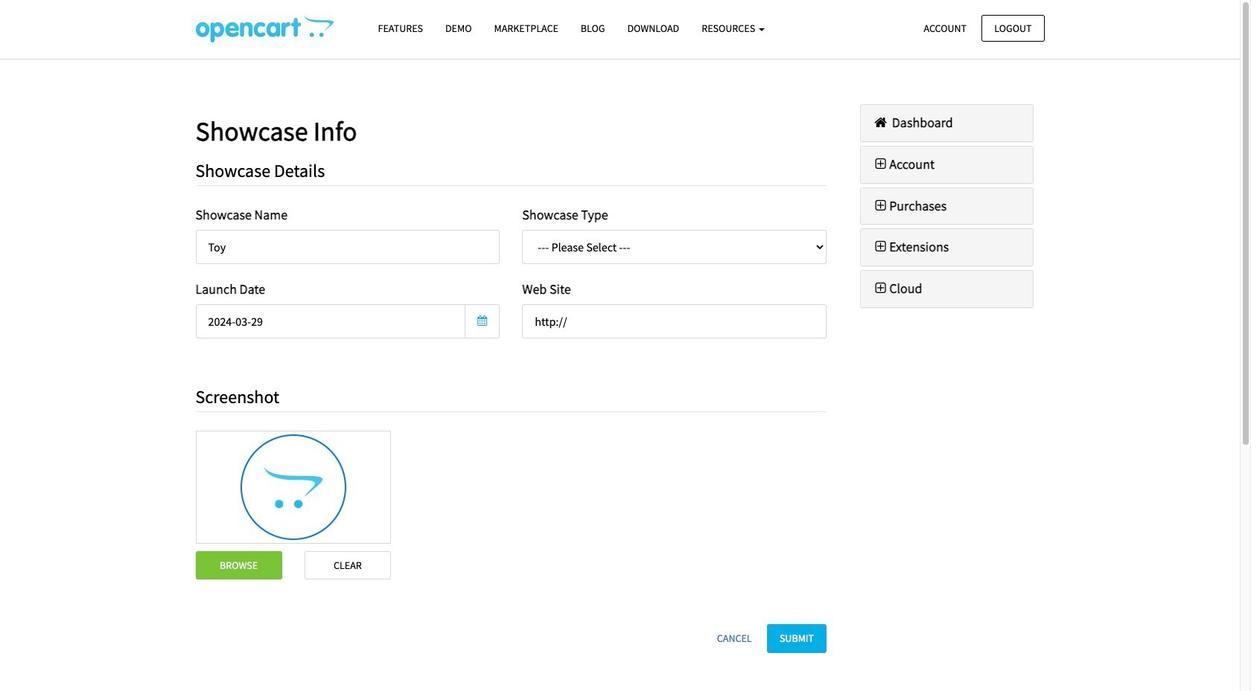 Task type: vqa. For each thing, say whether or not it's contained in the screenshot.
Calendar image
yes



Task type: locate. For each thing, give the bounding box(es) containing it.
1 vertical spatial plus square o image
[[872, 241, 889, 254]]

0 vertical spatial plus square o image
[[872, 199, 889, 213]]

plus square o image
[[872, 158, 889, 171], [872, 282, 889, 296]]

Launch Date text field
[[196, 304, 466, 339]]

0 vertical spatial plus square o image
[[872, 158, 889, 171]]

2 plus square o image from the top
[[872, 282, 889, 296]]

home image
[[872, 116, 889, 130]]

plus square o image
[[872, 199, 889, 213], [872, 241, 889, 254]]

1 vertical spatial plus square o image
[[872, 282, 889, 296]]

Project Name text field
[[196, 230, 500, 264]]



Task type: describe. For each thing, give the bounding box(es) containing it.
1 plus square o image from the top
[[872, 199, 889, 213]]

1 plus square o image from the top
[[872, 158, 889, 171]]

opencart - showcase image
[[196, 16, 333, 42]]

Project Web Site text field
[[522, 304, 827, 339]]

2 plus square o image from the top
[[872, 241, 889, 254]]

calendar image
[[478, 316, 487, 327]]



